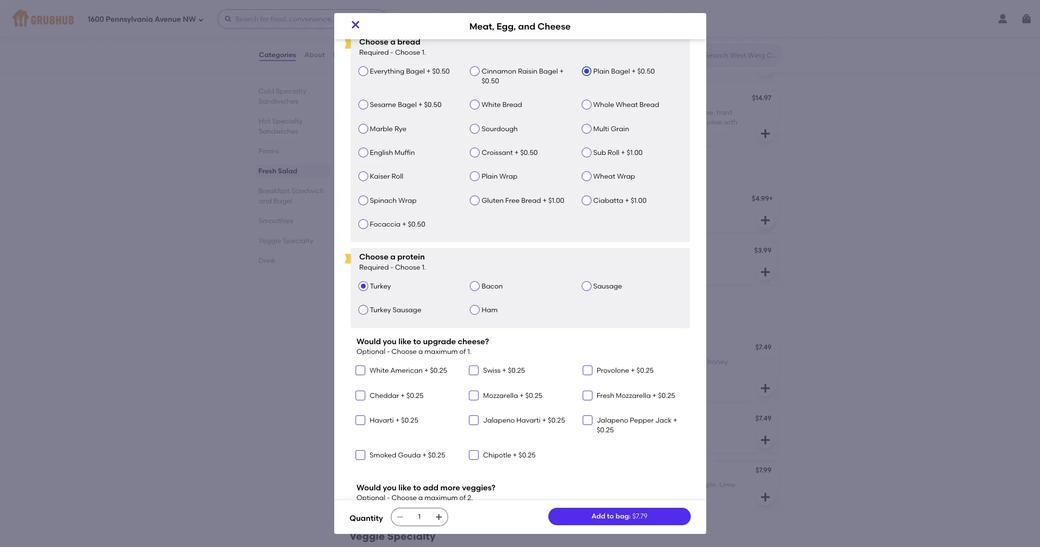 Task type: vqa. For each thing, say whether or not it's contained in the screenshot.
Under)
no



Task type: locate. For each thing, give the bounding box(es) containing it.
1 havarti from the left
[[370, 417, 394, 425]]

white bread
[[482, 101, 523, 109]]

1600
[[88, 15, 104, 24]]

white up sourdough in the top of the page
[[482, 101, 501, 109]]

2 caesar from the top
[[357, 57, 382, 65]]

2 you from the top
[[383, 484, 397, 493]]

drink tab
[[259, 256, 326, 266]]

would up quantity
[[357, 484, 381, 493]]

1 horizontal spatial boiled
[[575, 118, 595, 127]]

1 vertical spatial blue
[[626, 128, 640, 136]]

meat,
[[470, 21, 495, 32], [357, 248, 376, 256]]

choose
[[359, 37, 389, 47], [395, 48, 421, 57], [359, 253, 389, 262], [395, 264, 421, 272], [392, 348, 417, 356], [392, 494, 417, 503]]

lettuce, up search west wing cafe - penn ave search field
[[708, 37, 733, 45]]

salad for parmesan,
[[384, 24, 403, 32]]

croissant + $0.50
[[482, 149, 538, 157]]

one
[[575, 358, 589, 367]]

fresh inside tab
[[259, 167, 277, 175]]

1 vertical spatial apple
[[426, 481, 445, 490]]

cheddar
[[370, 392, 399, 400]]

cold
[[259, 87, 274, 95]]

svg image inside main navigation navigation
[[1021, 13, 1033, 25]]

like left add
[[399, 484, 412, 493]]

1. down parmesan,
[[422, 48, 426, 57]]

banana, inside "button"
[[397, 481, 425, 490]]

sausage left or
[[426, 261, 454, 269]]

1 horizontal spatial cucumber,
[[627, 37, 662, 45]]

0 horizontal spatial breakfast sandwich and bagel
[[259, 187, 324, 206]]

hard up olive
[[717, 109, 733, 117]]

1 hard from the left
[[401, 109, 416, 117]]

sandwiches inside hot specialty sandwiches
[[259, 127, 298, 136]]

jalapeno inside "jalapeno pepper jack + $0.25"
[[597, 417, 629, 425]]

0 vertical spatial you
[[383, 337, 397, 346]]

like inside would you like to upgrade cheese? optional - choose a maximum of 1.
[[399, 337, 412, 346]]

you
[[383, 337, 397, 346], [383, 484, 397, 493]]

dressing.
[[383, 57, 413, 65], [427, 128, 457, 136], [667, 128, 697, 136]]

hard inside feta cheese, hard boiled egg, tomato, red pepper, cucumber, kalamata olive, with romaine lettuce, balsamic vinaigrette dressing.
[[401, 109, 416, 117]]

roll
[[608, 149, 620, 157], [392, 173, 404, 181]]

turkey for turkey sausage
[[370, 307, 391, 315]]

would inside the would you like to add more veggies? optional - choose a maximum of 2.
[[357, 484, 381, 493]]

cheese
[[642, 128, 666, 136]]

gluten free bread + $1.00
[[482, 197, 565, 205]]

jalapeno down mozzarella + $0.25
[[483, 417, 515, 425]]

turkey for turkey
[[370, 283, 391, 291]]

cucumber, up vinaigrette.
[[627, 37, 662, 45]]

0 vertical spatial protein
[[398, 253, 425, 262]]

1 horizontal spatial mozzarella
[[616, 392, 651, 400]]

juice, down spinach,
[[575, 491, 592, 500]]

specialty right 'cold' at the top of the page
[[276, 87, 306, 95]]

1 maximum from the top
[[425, 348, 458, 356]]

would you like to upgrade cheese? optional - choose a maximum of 1.
[[357, 337, 489, 356]]

specialty inside cold specialty sandwiches
[[276, 87, 306, 95]]

required for choose a bread
[[359, 48, 389, 57]]

like down for
[[399, 337, 412, 346]]

cucumber, up balsamic
[[357, 118, 393, 127]]

you inside the would you like to add more veggies? optional - choose a maximum of 2.
[[383, 484, 397, 493]]

you up bananas,
[[383, 337, 397, 346]]

1 horizontal spatial egg,
[[497, 21, 516, 32]]

bagel right $7.29 + at top right
[[575, 248, 594, 256]]

2 fat from the left
[[673, 358, 682, 367]]

smoothies tab
[[259, 216, 326, 226]]

0 horizontal spatial fresh
[[259, 167, 277, 175]]

2 kalamata from the left
[[673, 118, 706, 127]]

bagel right sesame
[[398, 101, 417, 109]]

0 horizontal spatial blue
[[626, 128, 640, 136]]

1 vertical spatial meat, egg, and cheese
[[357, 248, 434, 256]]

sandwiches down 'cold' at the top of the page
[[259, 97, 298, 106]]

juice, for strawberry, banana, apple juice, honey.
[[447, 481, 464, 490]]

lettuce, down ege.
[[600, 128, 625, 136]]

a inside the would you like to add more veggies? optional - choose a maximum of 2.
[[419, 494, 423, 503]]

more
[[441, 484, 460, 493]]

0 horizontal spatial cucumber,
[[357, 118, 393, 127]]

1 vertical spatial would
[[357, 484, 381, 493]]

bagel right raisin
[[539, 67, 558, 76]]

0 vertical spatial veggie
[[259, 237, 281, 245]]

for
[[401, 319, 408, 326]]

$0.25 down cheddar + $0.25
[[401, 417, 419, 425]]

categories button
[[259, 38, 297, 73]]

0 horizontal spatial fat
[[465, 358, 474, 367]]

turkey up whey
[[370, 307, 391, 315]]

bagel down vinaigrette.
[[611, 67, 630, 76]]

0 horizontal spatial plain
[[482, 173, 498, 181]]

yogurt, inside the two bananas, peanutbutter, low fat yogurt, honey.
[[357, 368, 381, 376]]

1 horizontal spatial apple
[[644, 430, 663, 438]]

would down whey
[[357, 337, 381, 346]]

romaine inside tomato, carrot, cucumber, with romaine lettuce, balsamic vinaigrette.
[[679, 37, 707, 45]]

bread right free
[[522, 197, 541, 205]]

2 horizontal spatial sausage
[[594, 283, 622, 291]]

2 vertical spatial sausage
[[393, 307, 422, 315]]

with inside tomato, carrot, cucumber, with romaine lettuce, balsamic vinaigrette.
[[664, 37, 677, 45]]

smoothies up blueberries, banana, apple juice, honey.
[[611, 416, 646, 424]]

svg image
[[224, 15, 232, 23], [198, 17, 204, 23], [350, 19, 361, 31], [543, 62, 554, 73], [760, 62, 771, 73], [760, 215, 771, 226], [358, 368, 364, 374], [471, 368, 477, 374], [471, 393, 477, 399], [585, 393, 591, 399], [543, 492, 554, 504], [760, 492, 771, 504]]

sausage down bagel with cream cheese
[[594, 283, 622, 291]]

1 horizontal spatial meat,
[[470, 21, 495, 32]]

0 vertical spatial maximum
[[425, 348, 458, 356]]

required inside 'choose a bread required - choose 1.'
[[359, 48, 389, 57]]

1 vertical spatial 1.
[[422, 264, 426, 272]]

to inside the would you like to add more veggies? optional - choose a maximum of 2.
[[414, 484, 421, 493]]

kalamata left olive
[[673, 118, 706, 127]]

moon
[[591, 416, 609, 424]]

required inside the choose a protein required - choose 1.
[[359, 264, 389, 272]]

1 vertical spatial cucumber,
[[357, 118, 393, 127]]

a inside would you like to upgrade cheese? optional - choose a maximum of 1.
[[419, 348, 423, 356]]

1 horizontal spatial jalapeno
[[597, 417, 629, 425]]

lettuce, down pepper,
[[492, 118, 516, 127]]

0 vertical spatial required
[[359, 48, 389, 57]]

boiled down grilled
[[575, 118, 595, 127]]

white down bananas,
[[370, 367, 389, 375]]

1 egg from the left
[[357, 196, 370, 204]]

0 vertical spatial boiled
[[418, 109, 439, 117]]

wheat up 'egg and cheese'
[[594, 173, 616, 181]]

2 cheese, from the left
[[690, 109, 716, 117]]

$0.50 inside cinnamon raisin bagel + $0.50
[[482, 77, 499, 85]]

protein down turkey sausage
[[379, 319, 399, 326]]

lettuce, inside shredded parmesan, house croutons, with romaine lettuce, caesar dressing.
[[434, 47, 459, 55]]

day for happy
[[381, 416, 395, 424]]

caesar
[[357, 24, 382, 32], [357, 57, 382, 65]]

wrap for plain wrap
[[500, 173, 518, 181]]

0 vertical spatial day
[[382, 345, 395, 353]]

grilled
[[575, 109, 596, 117]]

sandwiches for hot
[[259, 127, 298, 136]]

ciabatta
[[594, 197, 624, 205]]

sausage up for
[[393, 307, 422, 315]]

with inside feta cheese, hard boiled egg, tomato, red pepper, cucumber, kalamata olive, with romaine lettuce, balsamic vinaigrette dressing.
[[447, 118, 461, 127]]

0 vertical spatial roll
[[608, 149, 620, 157]]

1 you from the top
[[383, 337, 397, 346]]

$4.99
[[752, 195, 769, 203]]

0 vertical spatial would
[[357, 337, 381, 346]]

bag:
[[616, 513, 631, 521]]

1. down cheese?
[[468, 348, 472, 356]]

2 hard from the left
[[717, 109, 733, 117]]

sandwiches for cold
[[259, 97, 298, 106]]

1 cheese, from the left
[[374, 109, 399, 117]]

+ inside cinnamon raisin bagel + $0.50
[[560, 67, 564, 76]]

2 sandwiches from the top
[[259, 127, 298, 136]]

1 vertical spatial of
[[460, 494, 466, 503]]

$7.29
[[536, 247, 552, 255]]

panini
[[259, 147, 279, 156]]

1 sandwiches from the top
[[259, 97, 298, 106]]

smoothies inside smoothies tab
[[259, 217, 293, 225]]

1 vertical spatial plain
[[482, 173, 498, 181]]

to inside would you like to upgrade cheese? optional - choose a maximum of 1.
[[414, 337, 421, 346]]

gluten
[[482, 197, 504, 205]]

1 vertical spatial egg,
[[378, 248, 393, 256]]

veggies?
[[462, 484, 496, 493]]

white american + $0.25
[[370, 367, 447, 375]]

smoked gouda + $0.25
[[370, 452, 446, 460]]

banana, for one
[[590, 358, 618, 367]]

hot
[[259, 117, 270, 126]]

focaccia + $0.50
[[370, 221, 426, 229]]

you for would you like to add more veggies?
[[383, 484, 397, 493]]

banana, for blueberries,
[[615, 430, 643, 438]]

0 vertical spatial tomato,
[[456, 109, 483, 117]]

sandwiches inside cold specialty sandwiches
[[259, 97, 298, 106]]

turkey right or
[[464, 261, 485, 269]]

0 vertical spatial of
[[460, 348, 466, 356]]

1 horizontal spatial wrap
[[500, 173, 518, 181]]

0 vertical spatial juice,
[[665, 430, 682, 438]]

plain for plain wrap
[[482, 173, 498, 181]]

- right the croutons,
[[391, 48, 394, 57]]

1 optional from the top
[[357, 348, 386, 356]]

0 horizontal spatial add
[[350, 319, 362, 326]]

olive
[[707, 118, 722, 127]]

sandwich inside tab
[[292, 187, 324, 195]]

1 vertical spatial meat,
[[357, 248, 376, 256]]

0 horizontal spatial yogurt,
[[357, 368, 381, 376]]

1 horizontal spatial havarti
[[517, 417, 541, 425]]

1 vertical spatial sandwich
[[292, 187, 324, 195]]

breakfast sandwich and bagel
[[350, 167, 507, 179], [259, 187, 324, 206]]

1 horizontal spatial add
[[592, 513, 606, 521]]

wrap down croissant + $0.50
[[500, 173, 518, 181]]

havarti down mozzarella + $0.25
[[517, 417, 541, 425]]

whole wheat bread
[[594, 101, 660, 109]]

1 vertical spatial fresh
[[597, 392, 615, 400]]

greek
[[357, 95, 378, 103]]

specialty inside hot specialty sandwiches
[[272, 117, 303, 126]]

2 egg from the left
[[575, 196, 588, 204]]

bread
[[398, 37, 421, 47]]

0 vertical spatial like
[[399, 337, 412, 346]]

breakfast sandwich and bagel inside breakfast sandwich and bagel tab
[[259, 187, 324, 206]]

dressing. inside shredded parmesan, house croutons, with romaine lettuce, caesar dressing.
[[383, 57, 413, 65]]

Input item quantity number field
[[409, 509, 430, 526]]

0 horizontal spatial sandwich
[[292, 187, 324, 195]]

yogurt,
[[684, 358, 707, 367], [357, 368, 381, 376]]

additional
[[418, 319, 447, 326]]

1 required from the top
[[359, 48, 389, 57]]

yogurt, for two bananas, peanutbutter, low fat yogurt, honey.
[[357, 368, 381, 376]]

sandwich down fresh salad tab
[[292, 187, 324, 195]]

salad up 'choose a bread required - choose 1.'
[[384, 24, 403, 32]]

2 low from the left
[[660, 358, 671, 367]]

jalapeno for jalapeno pepper jack
[[597, 417, 629, 425]]

- up bananas,
[[387, 348, 390, 356]]

strawberry,
[[357, 481, 395, 490]]

romaine inside shredded parmesan, house croutons, with romaine lettuce, caesar dressing.
[[405, 47, 433, 55]]

1 fat from the left
[[465, 358, 474, 367]]

cucumber,
[[627, 37, 662, 45], [357, 118, 393, 127]]

caesar up shredded
[[357, 24, 382, 32]]

grain
[[611, 125, 630, 133]]

specialty for hot specialty sandwiches tab
[[272, 117, 303, 126]]

1. inside the choose a protein required - choose 1.
[[422, 264, 426, 272]]

1. left or
[[422, 264, 426, 272]]

2 required from the top
[[359, 264, 389, 272]]

tomato, left "red"
[[456, 109, 483, 117]]

hot specialty sandwiches tab
[[259, 116, 326, 137]]

yogurt, for one banana, blueberries, low fat yogurt, honey.
[[684, 358, 707, 367]]

upgrade
[[423, 337, 456, 346]]

1 horizontal spatial kalamata
[[673, 118, 706, 127]]

mozzarella down the swiss + $0.25
[[483, 392, 518, 400]]

breakfast down "english"
[[350, 167, 400, 179]]

banana, down pepper
[[615, 430, 643, 438]]

reviews button
[[333, 38, 361, 73]]

day for school
[[382, 345, 395, 353]]

smoothies down cheddar + $0.25
[[396, 416, 431, 424]]

$7.49 for one banana, blueberries, low fat yogurt, honey.
[[756, 344, 772, 352]]

0 horizontal spatial white
[[370, 367, 389, 375]]

0 horizontal spatial wheat
[[594, 173, 616, 181]]

caesar down the croutons,
[[357, 57, 382, 65]]

bacon,
[[377, 261, 400, 269]]

0 horizontal spatial jalapeno
[[483, 417, 515, 425]]

smoothies for blue
[[611, 416, 646, 424]]

protein inside smoothies add whey protein for an additional charge.
[[379, 319, 399, 326]]

swiss
[[483, 367, 501, 375]]

olive,
[[429, 118, 445, 127]]

egg, up the bacon,
[[378, 248, 393, 256]]

lettuce, inside grilled chicken breast, bacon, blue cheese, hard boiled ege. avocado, tomato, kalamata olive with romain lettuce, blue cheese dressing.
[[600, 128, 625, 136]]

2 mozzarella from the left
[[616, 392, 651, 400]]

like for upgrade
[[399, 337, 412, 346]]

day up bananas,
[[382, 345, 395, 353]]

school
[[357, 345, 380, 353]]

apple inside "button"
[[426, 481, 445, 490]]

maximum down upgrade
[[425, 348, 458, 356]]

wrap up ciabatta + $1.00
[[617, 173, 636, 181]]

shredded
[[357, 37, 390, 45]]

1. for protein
[[422, 264, 426, 272]]

0 horizontal spatial mozzarella
[[483, 392, 518, 400]]

fat for blueberries,
[[673, 358, 682, 367]]

maximum down more
[[425, 494, 458, 503]]

dressing. down olive,
[[427, 128, 457, 136]]

1 vertical spatial protein
[[379, 319, 399, 326]]

1 vertical spatial breakfast sandwich and bagel
[[259, 187, 324, 206]]

0 vertical spatial plain
[[594, 67, 610, 76]]

1 horizontal spatial tomato,
[[645, 118, 672, 127]]

blue
[[674, 109, 689, 117], [626, 128, 640, 136]]

wheat
[[616, 101, 638, 109], [594, 173, 616, 181]]

fresh down panini
[[259, 167, 277, 175]]

caesar inside shredded parmesan, house croutons, with romaine lettuce, caesar dressing.
[[357, 57, 382, 65]]

spinach
[[370, 197, 397, 205]]

protein inside the choose a protein required - choose 1.
[[398, 253, 425, 262]]

- inside the would you like to add more veggies? optional - choose a maximum of 2.
[[387, 494, 390, 503]]

fresh up 'blue moon smoothies'
[[597, 392, 615, 400]]

blueberries, banana, apple juice, honey.
[[575, 430, 705, 438]]

1 would from the top
[[357, 337, 381, 346]]

2.
[[468, 494, 473, 503]]

1 vertical spatial turkey
[[370, 283, 391, 291]]

a up peanutbutter,
[[419, 348, 423, 356]]

$9.99
[[538, 24, 555, 32]]

sandwich down muffin at left
[[402, 167, 453, 179]]

veggie specialty down quantity
[[350, 531, 436, 543]]

2 havarti from the left
[[517, 417, 541, 425]]

sourdough
[[482, 125, 518, 133]]

0 horizontal spatial dressing.
[[383, 57, 413, 65]]

breakfast down fresh salad
[[259, 187, 290, 195]]

bagel up smoothies tab
[[273, 197, 292, 206]]

you inside would you like to upgrade cheese? optional - choose a maximum of 1.
[[383, 337, 397, 346]]

tomato, inside grilled chicken breast, bacon, blue cheese, hard boiled ege. avocado, tomato, kalamata olive with romain lettuce, blue cheese dressing.
[[645, 118, 672, 127]]

fat down cheese?
[[465, 358, 474, 367]]

bananas,
[[372, 358, 403, 367]]

specialty for veggie specialty 'tab'
[[283, 237, 313, 245]]

turkey down the bacon,
[[370, 283, 391, 291]]

1 vertical spatial tomato,
[[645, 118, 672, 127]]

0 vertical spatial blue
[[674, 109, 689, 117]]

1. inside 'choose a bread required - choose 1.'
[[422, 48, 426, 57]]

juice, right add
[[447, 481, 464, 490]]

to for add
[[414, 484, 421, 493]]

2 maximum from the top
[[425, 494, 458, 503]]

1 horizontal spatial meat, egg, and cheese
[[470, 21, 571, 32]]

strawberry, banana, apple juice, honey. button
[[352, 461, 561, 510]]

plain bagel + $0.50
[[594, 67, 655, 76]]

protein down the focaccia + $0.50
[[398, 253, 425, 262]]

a inside 'choose a bread required - choose 1.'
[[391, 37, 396, 47]]

2 vertical spatial banana,
[[397, 481, 425, 490]]

like inside the would you like to add more veggies? optional - choose a maximum of 2.
[[399, 484, 412, 493]]

banana, down gouda
[[397, 481, 425, 490]]

2 jalapeno from the left
[[597, 417, 629, 425]]

0 horizontal spatial egg
[[357, 196, 370, 204]]

breakfast sandwich and bagel tab
[[259, 186, 326, 206]]

specialty inside veggie specialty 'tab'
[[283, 237, 313, 245]]

to left add
[[414, 484, 421, 493]]

$0.25 right the chipotle at the bottom of the page
[[519, 452, 536, 460]]

low down cheese?
[[452, 358, 463, 367]]

1 of from the top
[[460, 348, 466, 356]]

cheese, inside grilled chicken breast, bacon, blue cheese, hard boiled ege. avocado, tomato, kalamata olive with romain lettuce, blue cheese dressing.
[[690, 109, 716, 117]]

1. for bread
[[422, 48, 426, 57]]

1 vertical spatial banana,
[[615, 430, 643, 438]]

svg image
[[1021, 13, 1033, 25], [760, 128, 771, 139], [760, 266, 771, 278], [585, 368, 591, 374], [760, 383, 771, 395], [358, 393, 364, 399], [358, 418, 364, 424], [471, 418, 477, 424], [585, 418, 591, 424], [760, 435, 771, 446], [358, 453, 364, 458], [471, 453, 477, 458], [396, 514, 404, 522], [435, 514, 443, 522]]

2 vertical spatial to
[[607, 513, 614, 521]]

would
[[357, 337, 381, 346], [357, 484, 381, 493]]

dressing. up everything
[[383, 57, 413, 65]]

1 jalapeno from the left
[[483, 417, 515, 425]]

caesar salad image
[[488, 17, 561, 80]]

fat inside the two bananas, peanutbutter, low fat yogurt, honey.
[[465, 358, 474, 367]]

$0.25 down white american + $0.25
[[407, 392, 424, 400]]

wheat up the avocado,
[[616, 101, 638, 109]]

boiled up olive,
[[418, 109, 439, 117]]

0 vertical spatial turkey
[[464, 261, 485, 269]]

chipotle
[[483, 452, 512, 460]]

1 vertical spatial maximum
[[425, 494, 458, 503]]

to for upgrade
[[414, 337, 421, 346]]

1 horizontal spatial roll
[[608, 149, 620, 157]]

1 vertical spatial add
[[592, 513, 606, 521]]

1 low from the left
[[452, 358, 463, 367]]

cheddar + $0.25
[[370, 392, 424, 400]]

veggie
[[259, 237, 281, 245], [350, 531, 385, 543]]

1 caesar from the top
[[357, 24, 382, 32]]

would inside would you like to upgrade cheese? optional - choose a maximum of 1.
[[357, 337, 381, 346]]

grilled chicken breast, bacon, blue cheese, hard boiled ege. avocado, tomato, kalamata olive with romain lettuce, blue cheese dressing.
[[575, 109, 738, 136]]

2 like from the top
[[399, 484, 412, 493]]

0 vertical spatial 1.
[[422, 48, 426, 57]]

0 horizontal spatial romaine
[[405, 47, 433, 55]]

kaiser roll
[[370, 173, 404, 181]]

optional
[[357, 348, 386, 356], [357, 494, 386, 503]]

1. inside would you like to upgrade cheese? optional - choose a maximum of 1.
[[468, 348, 472, 356]]

$7.49
[[756, 344, 772, 352], [539, 415, 555, 423], [756, 415, 772, 423]]

egg and cheese
[[575, 196, 629, 204]]

cheese,
[[374, 109, 399, 117], [690, 109, 716, 117]]

2 optional from the top
[[357, 494, 386, 503]]

0 vertical spatial cucumber,
[[627, 37, 662, 45]]

0 horizontal spatial meat, egg, and cheese
[[357, 248, 434, 256]]

salad for chicken
[[595, 95, 614, 103]]

dressing. inside feta cheese, hard boiled egg, tomato, red pepper, cucumber, kalamata olive, with romaine lettuce, balsamic vinaigrette dressing.
[[427, 128, 457, 136]]

and down fresh salad
[[259, 197, 272, 206]]

cinnamon raisin bagel + $0.50
[[482, 67, 564, 85]]

you down smoked
[[383, 484, 397, 493]]

to
[[414, 337, 421, 346], [414, 484, 421, 493], [607, 513, 614, 521]]

0 horizontal spatial sausage
[[393, 307, 422, 315]]

banana, up provolone
[[590, 358, 618, 367]]

croutons,
[[357, 47, 388, 55]]

2 would from the top
[[357, 484, 381, 493]]

2 of from the top
[[460, 494, 466, 503]]

1 vertical spatial required
[[359, 264, 389, 272]]

plain down balsamic
[[594, 67, 610, 76]]

- inside would you like to upgrade cheese? optional - choose a maximum of 1.
[[387, 348, 390, 356]]

egg,
[[497, 21, 516, 32], [378, 248, 393, 256]]

cobb
[[575, 95, 593, 103]]

$0.25 down 'blue moon smoothies'
[[597, 427, 614, 435]]

juice, inside "button"
[[447, 481, 464, 490]]

fat for peanutbutter,
[[465, 358, 474, 367]]

0 horizontal spatial havarti
[[370, 417, 394, 425]]

dressing. right cheese
[[667, 128, 697, 136]]

1 kalamata from the left
[[394, 118, 427, 127]]

bread
[[503, 101, 523, 109], [640, 101, 660, 109], [522, 197, 541, 205]]

lettuce, down house in the top left of the page
[[434, 47, 459, 55]]

optional inside would you like to upgrade cheese? optional - choose a maximum of 1.
[[357, 348, 386, 356]]

1 like from the top
[[399, 337, 412, 346]]

1 vertical spatial romaine
[[405, 47, 433, 55]]

1 vertical spatial you
[[383, 484, 397, 493]]

0 horizontal spatial roll
[[392, 173, 404, 181]]

hard up "rye"
[[401, 109, 416, 117]]

bread up cheese
[[640, 101, 660, 109]]

salad for cheese,
[[379, 95, 399, 103]]

low inside the two bananas, peanutbutter, low fat yogurt, honey.
[[452, 358, 463, 367]]

1 horizontal spatial juice,
[[575, 491, 592, 500]]

add
[[423, 484, 439, 493]]

sandwiches down hot
[[259, 127, 298, 136]]

add inside smoothies add whey protein for an additional charge.
[[350, 319, 362, 326]]

roll for kaiser
[[392, 173, 404, 181]]

2 vertical spatial juice,
[[575, 491, 592, 500]]

honey. inside "button"
[[466, 481, 487, 490]]

1 vertical spatial roll
[[392, 173, 404, 181]]

dressing. inside grilled chicken breast, bacon, blue cheese, hard boiled ege. avocado, tomato, kalamata olive with romain lettuce, blue cheese dressing.
[[667, 128, 697, 136]]

of down cheese?
[[460, 348, 466, 356]]

lettuce, inside tomato, carrot, cucumber, with romaine lettuce, balsamic vinaigrette.
[[708, 37, 733, 45]]

a down strawberry, banana, apple juice, honey.
[[419, 494, 423, 503]]

1 vertical spatial day
[[381, 416, 395, 424]]

bagel
[[406, 67, 425, 76], [539, 67, 558, 76], [611, 67, 630, 76], [398, 101, 417, 109], [477, 167, 507, 179], [273, 197, 292, 206], [575, 248, 594, 256]]

cheese
[[538, 21, 571, 32], [604, 196, 629, 204], [409, 248, 434, 256], [636, 248, 661, 256]]

veggie specialty tab
[[259, 236, 326, 246]]

0 horizontal spatial veggie specialty
[[259, 237, 313, 245]]

salad down panini tab
[[278, 167, 298, 175]]

1 vertical spatial white
[[370, 367, 389, 375]]

panini tab
[[259, 146, 326, 157]]

add left whey
[[350, 319, 362, 326]]

2 vertical spatial 1.
[[468, 348, 472, 356]]

1 vertical spatial sandwiches
[[259, 127, 298, 136]]

fat right blueberries,
[[673, 358, 682, 367]]

main navigation navigation
[[0, 0, 1041, 38]]

0 vertical spatial fresh
[[259, 167, 277, 175]]

0 vertical spatial wheat
[[616, 101, 638, 109]]

1 horizontal spatial fresh
[[597, 392, 615, 400]]

2 horizontal spatial juice,
[[665, 430, 682, 438]]

- down strawberry,
[[387, 494, 390, 503]]

with
[[664, 37, 677, 45], [390, 47, 404, 55], [447, 118, 461, 127], [724, 118, 738, 127], [596, 248, 610, 256]]

1 horizontal spatial yogurt,
[[684, 358, 707, 367]]

0 vertical spatial banana,
[[590, 358, 618, 367]]

jalapeno pepper jack + $0.25
[[597, 417, 678, 435]]

sesame bagel + $0.50
[[370, 101, 442, 109]]

egg down kaiser
[[357, 196, 370, 204]]

two
[[357, 358, 371, 367]]



Task type: describe. For each thing, give the bounding box(es) containing it.
peanutbutter,
[[405, 358, 450, 367]]

kaiser
[[370, 173, 390, 181]]

fresh salad tab
[[259, 166, 326, 176]]

smoothies add whey protein for an additional charge.
[[350, 305, 470, 326]]

reviews
[[333, 51, 360, 59]]

bagel inside cinnamon raisin bagel + $0.50
[[539, 67, 558, 76]]

$1.00 right ciabatta
[[631, 197, 647, 205]]

caesar salad
[[357, 24, 403, 32]]

roll for sub
[[608, 149, 620, 157]]

ham,
[[357, 261, 375, 269]]

0 vertical spatial meat, egg, and cheese
[[470, 21, 571, 32]]

$0.25 left blue
[[548, 417, 565, 425]]

1 horizontal spatial breakfast
[[350, 167, 400, 179]]

specialty down input item quantity number field
[[388, 531, 436, 543]]

breakfast inside tab
[[259, 187, 290, 195]]

boiled inside grilled chicken breast, bacon, blue cheese, hard boiled ege. avocado, tomato, kalamata olive with romain lettuce, blue cheese dressing.
[[575, 118, 595, 127]]

sausage.
[[487, 261, 518, 269]]

shredded parmesan, house croutons, with romaine lettuce, caesar dressing.
[[357, 37, 459, 65]]

an
[[410, 319, 417, 326]]

0 vertical spatial breakfast sandwich and bagel
[[350, 167, 507, 179]]

1 vertical spatial wheat
[[594, 173, 616, 181]]

pennsylvania
[[106, 15, 153, 24]]

with inside shredded parmesan, house croutons, with romaine lettuce, caesar dressing.
[[390, 47, 404, 55]]

choose down focaccia on the left top
[[359, 253, 389, 262]]

feta cheese, hard boiled egg, tomato, red pepper, cucumber, kalamata olive, with romaine lettuce, balsamic vinaigrette dressing.
[[357, 109, 522, 136]]

bacon,
[[650, 109, 673, 117]]

bagel inside breakfast sandwich and bagel tab
[[273, 197, 292, 206]]

hard inside grilled chicken breast, bacon, blue cheese, hard boiled ege. avocado, tomato, kalamata olive with romain lettuce, blue cheese dressing.
[[717, 109, 733, 117]]

salad inside fresh salad tab
[[278, 167, 298, 175]]

one banana, blueberries, low fat yogurt, honey.
[[575, 358, 730, 367]]

$0.50 down house in the top left of the page
[[432, 67, 450, 76]]

english
[[370, 149, 393, 157]]

ice
[[675, 491, 685, 500]]

blueberries,
[[620, 358, 658, 367]]

bagel with cream cheese
[[575, 248, 661, 256]]

with inside grilled chicken breast, bacon, blue cheese, hard boiled ege. avocado, tomato, kalamata olive with romain lettuce, blue cheese dressing.
[[724, 118, 738, 127]]

whey
[[363, 319, 378, 326]]

kalamata inside grilled chicken breast, bacon, blue cheese, hard boiled ege. avocado, tomato, kalamata olive with romain lettuce, blue cheese dressing.
[[673, 118, 706, 127]]

sub
[[594, 149, 606, 157]]

lettuce, inside feta cheese, hard boiled egg, tomato, red pepper, cucumber, kalamata olive, with romaine lettuce, balsamic vinaigrette dressing.
[[492, 118, 516, 127]]

sesame
[[370, 101, 396, 109]]

avocado,
[[613, 118, 644, 127]]

$0.25 right gouda
[[428, 452, 446, 460]]

wheat wrap
[[594, 173, 636, 181]]

fat
[[608, 491, 619, 500]]

apple,
[[697, 481, 718, 490]]

maximum inside the would you like to add more veggies? optional - choose a maximum of 2.
[[425, 494, 458, 503]]

$0.25 right swiss
[[508, 367, 525, 375]]

fresh for fresh mozzarella + $0.25
[[597, 392, 615, 400]]

and down wheat wrap
[[589, 196, 602, 204]]

a inside the choose a protein required - choose 1.
[[391, 253, 396, 262]]

school day smoothies
[[357, 345, 432, 353]]

juice, inside spinach, banana, celery, cucumber, apple, lime juice, low fat yogurt, crushed ice
[[575, 491, 592, 500]]

add to bag: $7.79
[[592, 513, 648, 521]]

low for peanutbutter,
[[452, 358, 463, 367]]

$7.79
[[633, 513, 648, 521]]

specialty for cold specialty sandwiches tab
[[276, 87, 306, 95]]

bread for whole wheat bread
[[640, 101, 660, 109]]

required for choose a protein
[[359, 264, 389, 272]]

smoked
[[370, 452, 397, 460]]

and up turkey,
[[394, 248, 407, 256]]

cheese, inside feta cheese, hard boiled egg, tomato, red pepper, cucumber, kalamata olive, with romaine lettuce, balsamic vinaigrette dressing.
[[374, 109, 399, 117]]

$0.25 down peanutbutter,
[[430, 367, 447, 375]]

smoothies for happy
[[396, 416, 431, 424]]

apple for blueberries,
[[644, 430, 663, 438]]

smoothies for school
[[397, 345, 432, 353]]

sub roll + $1.00
[[594, 149, 643, 157]]

would for would you like to upgrade cheese?
[[357, 337, 381, 346]]

low for blueberries,
[[660, 358, 671, 367]]

choose up the croutons,
[[359, 37, 389, 47]]

like for add
[[399, 484, 412, 493]]

$7.99
[[756, 467, 772, 475]]

american
[[391, 367, 423, 375]]

egg for egg and cheese
[[575, 196, 588, 204]]

$0.50 right focaccia on the left top
[[408, 221, 426, 229]]

1 vertical spatial sausage
[[594, 283, 622, 291]]

about button
[[304, 38, 326, 73]]

veggie inside 'tab'
[[259, 237, 281, 245]]

cream
[[611, 248, 634, 256]]

bread right "red"
[[503, 101, 523, 109]]

1 horizontal spatial veggie
[[350, 531, 385, 543]]

$3.99
[[755, 247, 772, 255]]

bagel down croissant at the left of the page
[[477, 167, 507, 179]]

$7.49 for blueberries, banana, apple juice, honey.
[[756, 415, 772, 423]]

about
[[304, 51, 325, 59]]

$0.50 down tomato, carrot, cucumber, with romaine lettuce, balsamic vinaigrette.
[[638, 67, 655, 76]]

bread for gluten free bread + $1.00
[[522, 197, 541, 205]]

ham, bacon, turkey, sausage or turkey sausage.
[[357, 261, 518, 269]]

choose inside would you like to upgrade cheese? optional - choose a maximum of 1.
[[392, 348, 417, 356]]

$0.50 right croissant at the left of the page
[[521, 149, 538, 157]]

jack
[[656, 417, 672, 425]]

multi grain
[[594, 125, 630, 133]]

wrap for spinach wrap
[[399, 197, 417, 205]]

$1.00 right free
[[549, 197, 565, 205]]

Search West Wing Cafe - Penn Ave search field
[[705, 51, 779, 60]]

jalapeno for jalapeno havarti
[[483, 417, 515, 425]]

$0.25 inside "jalapeno pepper jack + $0.25"
[[597, 427, 614, 435]]

bagel down shredded parmesan, house croutons, with romaine lettuce, caesar dressing.
[[406, 67, 425, 76]]

balsamic
[[575, 47, 605, 55]]

choose down bread at the left top
[[395, 48, 421, 57]]

cucumber, inside tomato, carrot, cucumber, with romaine lettuce, balsamic vinaigrette.
[[627, 37, 662, 45]]

banana,
[[605, 481, 633, 490]]

cucumber, inside feta cheese, hard boiled egg, tomato, red pepper, cucumber, kalamata olive, with romaine lettuce, balsamic vinaigrette dressing.
[[357, 118, 393, 127]]

of inside would you like to upgrade cheese? optional - choose a maximum of 1.
[[460, 348, 466, 356]]

and inside tab
[[259, 197, 272, 206]]

$1.00 down cheese
[[627, 149, 643, 157]]

spinach,
[[575, 481, 603, 490]]

plain for plain bagel + $0.50
[[594, 67, 610, 76]]

bacon
[[482, 283, 503, 291]]

white for white american + $0.25
[[370, 367, 389, 375]]

yogurt,
[[621, 491, 644, 500]]

gouda
[[398, 452, 421, 460]]

quantity
[[350, 515, 383, 524]]

smoothies inside smoothies add whey protein for an additional charge.
[[350, 305, 403, 317]]

lime
[[720, 481, 736, 490]]

tomato,
[[575, 37, 602, 45]]

- inside the choose a protein required - choose 1.
[[391, 264, 394, 272]]

maximum inside would you like to upgrade cheese? optional - choose a maximum of 1.
[[425, 348, 458, 356]]

crushed
[[645, 491, 673, 500]]

pepper,
[[497, 109, 522, 117]]

$0.25 up jalapeno havarti + $0.25
[[526, 392, 543, 400]]

you for would you like to upgrade cheese?
[[383, 337, 397, 346]]

turkey,
[[401, 261, 424, 269]]

1 horizontal spatial wheat
[[616, 101, 638, 109]]

$0.25 down blueberries,
[[637, 367, 654, 375]]

cold specialty sandwiches tab
[[259, 86, 326, 107]]

would for would you like to add more veggies?
[[357, 484, 381, 493]]

chicken
[[598, 109, 623, 117]]

egg,
[[440, 109, 455, 117]]

everything
[[370, 67, 405, 76]]

drink
[[259, 257, 276, 265]]

free
[[506, 197, 520, 205]]

boiled inside feta cheese, hard boiled egg, tomato, red pepper, cucumber, kalamata olive, with romaine lettuce, balsamic vinaigrette dressing.
[[418, 109, 439, 117]]

and left the $9.99
[[518, 21, 536, 32]]

house
[[428, 37, 448, 45]]

parmesan,
[[391, 37, 427, 45]]

marble rye
[[370, 125, 407, 133]]

choose inside the would you like to add more veggies? optional - choose a maximum of 2.
[[392, 494, 417, 503]]

+ inside "jalapeno pepper jack + $0.25"
[[674, 417, 678, 425]]

egg for egg
[[357, 196, 370, 204]]

kalamata inside feta cheese, hard boiled egg, tomato, red pepper, cucumber, kalamata olive, with romaine lettuce, balsamic vinaigrette dressing.
[[394, 118, 427, 127]]

spinach wrap
[[370, 197, 417, 205]]

0 horizontal spatial meat,
[[357, 248, 376, 256]]

juice, for blueberries, banana, apple juice, honey.
[[665, 430, 682, 438]]

$0.25 up "jack"
[[658, 392, 676, 400]]

everything bagel + $0.50
[[370, 67, 450, 76]]

0 vertical spatial sandwich
[[402, 167, 453, 179]]

fresh for fresh salad
[[259, 167, 277, 175]]

tomato, inside feta cheese, hard boiled egg, tomato, red pepper, cucumber, kalamata olive, with romaine lettuce, balsamic vinaigrette dressing.
[[456, 109, 483, 117]]

raisin
[[518, 67, 538, 76]]

veggie specialty inside 'tab'
[[259, 237, 313, 245]]

optional inside the would you like to add more veggies? optional - choose a maximum of 2.
[[357, 494, 386, 503]]

vinaigrette
[[389, 128, 426, 136]]

whole
[[594, 101, 615, 109]]

wrap for wheat wrap
[[617, 173, 636, 181]]

1 horizontal spatial sausage
[[426, 261, 454, 269]]

$0.50 up olive,
[[424, 101, 442, 109]]

carrot,
[[603, 37, 625, 45]]

romaine inside feta cheese, hard boiled egg, tomato, red pepper, cucumber, kalamata olive, with romaine lettuce, balsamic vinaigrette dressing.
[[462, 118, 490, 127]]

happy day smoothies
[[357, 416, 431, 424]]

- inside 'choose a bread required - choose 1.'
[[391, 48, 394, 57]]

swiss + $0.25
[[483, 367, 525, 375]]

havarti + $0.25
[[370, 417, 419, 425]]

cold specialty sandwiches
[[259, 87, 306, 106]]

ham
[[482, 307, 498, 315]]

0 horizontal spatial egg,
[[378, 248, 393, 256]]

school day smoothies image
[[488, 338, 561, 401]]

1 vertical spatial veggie specialty
[[350, 531, 436, 543]]

0 vertical spatial egg,
[[497, 21, 516, 32]]

apple for strawberry,
[[426, 481, 445, 490]]

or
[[456, 261, 463, 269]]

choose right ham,
[[395, 264, 421, 272]]

and left plain wrap
[[455, 167, 475, 179]]

multi
[[594, 125, 610, 133]]

honey. inside the two bananas, peanutbutter, low fat yogurt, honey.
[[382, 368, 404, 376]]

1 mozzarella from the left
[[483, 392, 518, 400]]

1 horizontal spatial blue
[[674, 109, 689, 117]]

croissant
[[482, 149, 513, 157]]

of inside the would you like to add more veggies? optional - choose a maximum of 2.
[[460, 494, 466, 503]]

provolone
[[597, 367, 630, 375]]

white for white bread
[[482, 101, 501, 109]]

would you like to add more veggies? optional - choose a maximum of 2.
[[357, 484, 496, 503]]



